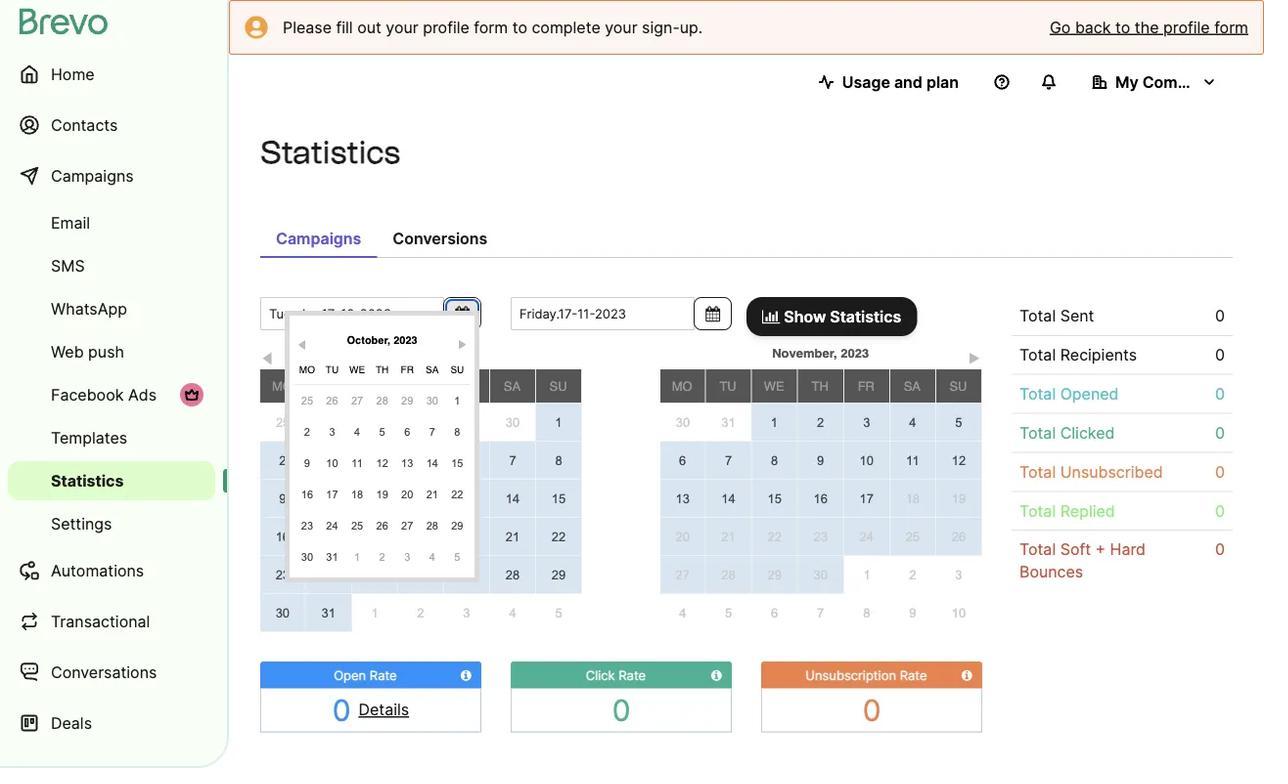 Task type: locate. For each thing, give the bounding box(es) containing it.
1 vertical spatial statistics
[[830, 307, 901, 326]]

hard
[[1110, 541, 1146, 560]]

campaigns
[[51, 166, 134, 185], [276, 229, 361, 248]]

1 horizontal spatial 13 link
[[444, 480, 489, 518]]

2 horizontal spatial th
[[812, 379, 829, 394]]

2 rate from the left
[[619, 668, 646, 683]]

0 horizontal spatial 19 link
[[374, 481, 391, 509]]

28 link
[[374, 387, 391, 415], [398, 404, 444, 441], [424, 513, 441, 540], [490, 557, 535, 594], [706, 557, 751, 594]]

1 horizontal spatial 16
[[301, 489, 313, 501]]

2 horizontal spatial su
[[949, 379, 967, 394]]

2 info circle image from the left
[[711, 670, 722, 682]]

1 profile from the left
[[423, 18, 469, 37]]

th down october, 2023 ▶
[[376, 365, 389, 376]]

30 link
[[424, 387, 441, 415], [490, 404, 536, 441], [660, 404, 705, 441], [299, 544, 316, 571], [798, 557, 843, 594], [260, 595, 305, 632]]

0 vertical spatial 31
[[721, 416, 736, 430]]

0 horizontal spatial form
[[474, 18, 508, 37]]

30
[[426, 395, 438, 407], [506, 416, 520, 430], [676, 416, 690, 430], [301, 551, 313, 564], [814, 568, 828, 583], [276, 606, 290, 621]]

0 horizontal spatial 13 link
[[399, 450, 416, 477]]

1 info circle image from the left
[[461, 670, 472, 682]]

16 for middle the 21 link's 22 link
[[276, 530, 290, 544]]

statistics inside button
[[830, 307, 901, 326]]

13 for the left the 21 link's the 20 link
[[401, 457, 413, 470]]

0 horizontal spatial profile
[[423, 18, 469, 37]]

0 horizontal spatial 14
[[426, 457, 438, 470]]

1 horizontal spatial profile
[[1163, 18, 1210, 37]]

2 horizontal spatial rate
[[900, 668, 927, 683]]

total inside total soft + hard bounces
[[1019, 541, 1056, 560]]

1 calendar image from the left
[[455, 306, 470, 322]]

6 total from the top
[[1019, 502, 1056, 521]]

9 link
[[798, 442, 843, 479], [299, 450, 316, 477], [260, 480, 305, 518], [890, 595, 936, 632]]

2 horizontal spatial 16
[[814, 492, 828, 506]]

0 horizontal spatial ▶
[[458, 340, 467, 352]]

1 horizontal spatial su
[[549, 379, 567, 394]]

13 link for the 20 link for middle the 21 link
[[444, 480, 489, 518]]

5 link
[[936, 404, 981, 441], [374, 419, 391, 446], [398, 442, 443, 479], [449, 544, 466, 571], [705, 595, 752, 632], [536, 595, 582, 632]]

total up total clicked
[[1019, 385, 1056, 404]]

◀ link for october, 2023 link corresponding to 12 link for the left the 21 link
[[295, 335, 309, 352]]

mo for november, 2023 ▶
[[672, 379, 692, 394]]

total left sent
[[1019, 307, 1056, 326]]

8 link
[[449, 419, 466, 446], [536, 442, 581, 479], [752, 442, 797, 479], [844, 595, 890, 632]]

we for october, 2023 ▶
[[349, 365, 365, 376]]

click rate
[[586, 668, 646, 683]]

21
[[426, 489, 438, 501], [506, 530, 520, 544], [721, 530, 736, 544]]

2 form from the left
[[1214, 18, 1248, 37]]

2 vertical spatial statistics
[[51, 472, 124, 491]]

4
[[909, 415, 916, 430], [354, 426, 360, 438], [371, 453, 378, 468], [429, 551, 435, 564], [679, 606, 686, 621], [509, 606, 516, 621]]

october, for october, 2023 ▶
[[347, 334, 391, 346]]

1 horizontal spatial ◀
[[297, 340, 307, 352]]

0 vertical spatial 31 link
[[705, 404, 752, 441]]

0 vertical spatial campaigns link
[[8, 153, 215, 200]]

2 horizontal spatial 20
[[676, 530, 690, 544]]

your right out
[[386, 18, 418, 37]]

profile right out
[[423, 18, 469, 37]]

31 for middle the 21 link
[[321, 606, 336, 621]]

we down from text box
[[349, 365, 365, 376]]

october,
[[347, 334, 391, 346], [379, 346, 430, 361]]

total for total opened
[[1019, 385, 1056, 404]]

automations link
[[8, 548, 215, 595]]

22 link for middle the 21 link
[[536, 519, 581, 556]]

1 horizontal spatial 12 link
[[398, 480, 443, 518]]

7 link
[[424, 419, 441, 446], [490, 442, 535, 479], [706, 442, 751, 479], [798, 595, 844, 632]]

To text field
[[511, 297, 695, 331]]

1 vertical spatial 31
[[326, 551, 338, 564]]

17 for the left the 21 link
[[326, 489, 338, 501]]

2 link
[[798, 404, 843, 441], [299, 419, 316, 446], [260, 442, 305, 479], [374, 544, 391, 571], [890, 557, 936, 594], [398, 595, 444, 632]]

total for total recipients
[[1019, 346, 1056, 365]]

october, inside october, 2023 ▶
[[347, 334, 391, 346]]

23
[[301, 520, 313, 532], [814, 530, 828, 544], [276, 568, 290, 583]]

18
[[351, 489, 363, 501], [906, 492, 920, 506], [367, 530, 382, 544]]

5
[[955, 415, 962, 430], [379, 426, 385, 438], [417, 453, 424, 468], [454, 551, 460, 564], [725, 606, 732, 621], [555, 606, 562, 621]]

8
[[454, 426, 460, 438], [555, 453, 562, 468], [771, 453, 778, 468], [863, 606, 870, 621]]

mo
[[299, 365, 315, 376], [272, 379, 292, 394], [672, 379, 692, 394]]

0 for total opened
[[1215, 385, 1225, 404]]

recipients
[[1060, 346, 1137, 365]]

16
[[301, 489, 313, 501], [814, 492, 828, 506], [276, 530, 290, 544]]

1 horizontal spatial th
[[412, 379, 429, 394]]

22 for 15 link associated with the left the 21 link 22 link
[[451, 489, 463, 501]]

0 horizontal spatial info circle image
[[461, 670, 472, 682]]

0 for total unsubscribed
[[1215, 463, 1225, 482]]

2 horizontal spatial 2023
[[841, 346, 869, 361]]

info circle image
[[461, 670, 472, 682], [711, 670, 722, 682], [962, 670, 972, 682]]

october, 2023 link for 12 link for the left the 21 link
[[320, 329, 445, 352]]

2 horizontal spatial statistics
[[830, 307, 901, 326]]

From text field
[[260, 297, 444, 331]]

rate right click
[[619, 668, 646, 683]]

0 horizontal spatial su
[[450, 365, 464, 376]]

rate
[[370, 668, 397, 683], [619, 668, 646, 683], [900, 668, 927, 683]]

company
[[1142, 72, 1215, 91]]

29
[[401, 395, 413, 407], [460, 416, 474, 430], [451, 520, 463, 532], [552, 568, 566, 583], [767, 568, 782, 583]]

2 horizontal spatial info circle image
[[962, 670, 972, 682]]

th down november, 2023 link at the top of the page
[[812, 379, 829, 394]]

▶ inside november, 2023 ▶
[[969, 352, 980, 366]]

total left clicked
[[1019, 424, 1056, 443]]

▶ inside october, 2023 ▶
[[458, 340, 467, 352]]

7 total from the top
[[1019, 541, 1056, 560]]

1 horizontal spatial 13
[[460, 492, 474, 506]]

0 for total recipients
[[1215, 346, 1225, 365]]

1 horizontal spatial 22 link
[[536, 519, 581, 556]]

su down november, 2023 ▶
[[949, 379, 967, 394]]

31 for the left the 21 link
[[326, 551, 338, 564]]

12 link
[[936, 442, 981, 479], [374, 450, 391, 477], [398, 480, 443, 518]]

1 horizontal spatial 22
[[552, 530, 566, 544]]

sms link
[[8, 247, 215, 286]]

14 link for the left the 21 link
[[424, 450, 441, 477]]

0 horizontal spatial campaigns
[[51, 166, 134, 185]]

total left replied
[[1019, 502, 1056, 521]]

15 for the left the 21 link 22 link
[[451, 457, 463, 470]]

2 vertical spatial 31 link
[[306, 595, 351, 632]]

campaigns up from text box
[[276, 229, 361, 248]]

3 total from the top
[[1019, 385, 1056, 404]]

3
[[863, 415, 870, 430], [329, 426, 335, 438], [325, 453, 332, 468], [404, 551, 410, 564], [955, 568, 962, 583], [463, 606, 470, 621]]

▶ link for november, 2023 ▶
[[967, 347, 982, 366]]

form for the
[[1214, 18, 1248, 37]]

profile
[[423, 18, 469, 37], [1163, 18, 1210, 37]]

0 horizontal spatial 23
[[276, 568, 290, 583]]

4 total from the top
[[1019, 424, 1056, 443]]

rate right unsubscription
[[900, 668, 927, 683]]

11 link for 15 link associated with the left the 21 link 22 link
[[349, 450, 366, 477]]

1 horizontal spatial ▶ link
[[967, 347, 982, 366]]

campaigns link up email link
[[8, 153, 215, 200]]

2 horizontal spatial 15
[[767, 492, 782, 506]]

opened
[[1060, 385, 1119, 404]]

total
[[1019, 307, 1056, 326], [1019, 346, 1056, 365], [1019, 385, 1056, 404], [1019, 424, 1056, 443], [1019, 463, 1056, 482], [1019, 502, 1056, 521], [1019, 541, 1056, 560]]

form left complete
[[474, 18, 508, 37]]

2023 inside november, 2023 ▶
[[841, 346, 869, 361]]

0 horizontal spatial 2023
[[394, 334, 417, 346]]

october, for october, 2023
[[379, 346, 430, 361]]

su
[[450, 365, 464, 376], [549, 379, 567, 394], [949, 379, 967, 394]]

0 horizontal spatial 19
[[376, 489, 388, 501]]

november, 2023 ▶
[[772, 346, 980, 366]]

1 vertical spatial 31 link
[[324, 544, 341, 571]]

to left the the
[[1115, 18, 1130, 37]]

27
[[351, 395, 363, 407], [367, 416, 382, 430], [401, 520, 413, 532], [460, 568, 474, 583], [676, 568, 690, 583]]

19 link for the left the 21 link 22 link
[[374, 481, 391, 509]]

your left sign-
[[605, 18, 638, 37]]

0 horizontal spatial 20
[[401, 489, 413, 501]]

0 horizontal spatial 21
[[426, 489, 438, 501]]

0 horizontal spatial 15 link
[[449, 450, 466, 477]]

1 rate from the left
[[370, 668, 397, 683]]

1 horizontal spatial 23
[[301, 520, 313, 532]]

email
[[51, 213, 90, 232]]

october, 2023 link
[[320, 329, 445, 352], [305, 341, 536, 365]]

28
[[376, 395, 388, 407], [414, 416, 428, 430], [426, 520, 438, 532], [506, 568, 520, 583], [721, 568, 736, 583]]

1 horizontal spatial info circle image
[[711, 670, 722, 682]]

0 horizontal spatial mo
[[272, 379, 292, 394]]

26
[[326, 395, 338, 407], [321, 416, 336, 430], [376, 520, 388, 532], [952, 530, 966, 544], [414, 568, 428, 583]]

3 link
[[844, 404, 889, 441], [324, 419, 341, 446], [306, 442, 351, 479], [399, 544, 416, 571], [936, 557, 982, 594], [444, 595, 490, 632]]

2023
[[394, 334, 417, 346], [434, 346, 462, 361], [841, 346, 869, 361]]

th for november,
[[812, 379, 829, 394]]

contacts
[[51, 115, 118, 135]]

2023 inside october, 2023 ▶
[[394, 334, 417, 346]]

12 link for middle the 21 link
[[398, 480, 443, 518]]

▶ for october, 2023 ▶
[[458, 340, 467, 352]]

14 for the left the 21 link
[[426, 457, 438, 470]]

1 horizontal spatial form
[[1214, 18, 1248, 37]]

23 link for middle the 21 link's 22 link
[[260, 557, 305, 594]]

2 horizontal spatial 23
[[814, 530, 828, 544]]

17 link
[[844, 480, 889, 518], [324, 481, 341, 509], [306, 519, 351, 556]]

31
[[721, 416, 736, 430], [326, 551, 338, 564], [321, 606, 336, 621]]

rate for open rate
[[370, 668, 397, 683]]

4 link
[[890, 404, 935, 441], [349, 419, 366, 446], [352, 442, 397, 479], [424, 544, 441, 571], [660, 595, 705, 632], [490, 595, 536, 632]]

27 link
[[349, 387, 366, 415], [352, 404, 398, 441], [399, 513, 416, 540], [444, 557, 489, 594], [660, 557, 705, 594]]

0 vertical spatial statistics
[[260, 134, 400, 171]]

0 horizontal spatial 13
[[401, 457, 413, 470]]

31 link for middle the 21 link
[[306, 595, 351, 632]]

su down october, 2023
[[450, 365, 464, 376]]

form up company
[[1214, 18, 1248, 37]]

◀
[[297, 340, 307, 352], [261, 352, 274, 366]]

1 total from the top
[[1019, 307, 1056, 326]]

1 horizontal spatial 2023
[[434, 346, 462, 361]]

su for november, 2023 ▶
[[949, 379, 967, 394]]

19
[[376, 489, 388, 501], [952, 492, 966, 506], [414, 530, 428, 544]]

october, 2023
[[379, 346, 462, 361]]

calendar image up october, 2023
[[455, 306, 470, 322]]

su down to text field
[[549, 379, 567, 394]]

1 to from the left
[[512, 18, 527, 37]]

october, 2023 link for 12 link corresponding to middle the 21 link
[[305, 341, 536, 365]]

fr for november,
[[858, 379, 875, 394]]

1 horizontal spatial 12
[[414, 492, 428, 506]]

calendar image left bar chart image
[[706, 306, 720, 322]]

form
[[474, 18, 508, 37], [1214, 18, 1248, 37]]

19 link
[[936, 480, 981, 518], [374, 481, 391, 509], [398, 519, 443, 556]]

24 link
[[324, 513, 341, 540], [844, 519, 889, 556], [306, 557, 351, 594]]

1
[[454, 395, 460, 407], [555, 415, 562, 430], [771, 415, 778, 430], [354, 551, 360, 564], [863, 568, 870, 583], [371, 606, 378, 621]]

statistics
[[260, 134, 400, 171], [830, 307, 901, 326], [51, 472, 124, 491]]

1 horizontal spatial campaigns
[[276, 229, 361, 248]]

1 horizontal spatial ▶
[[969, 352, 980, 366]]

usage
[[842, 72, 890, 91]]

2 profile from the left
[[1163, 18, 1210, 37]]

▶ link for october, 2023 ▶
[[455, 335, 470, 352]]

0 horizontal spatial fr
[[401, 365, 414, 376]]

campaigns link up from text box
[[260, 219, 377, 258]]

▶ link
[[455, 335, 470, 352], [967, 347, 982, 366]]

25 link
[[299, 387, 316, 415], [260, 404, 305, 441], [349, 513, 366, 540], [890, 519, 935, 556], [352, 557, 397, 594]]

home
[[51, 65, 95, 84]]

back
[[1075, 18, 1111, 37]]

20 link
[[399, 481, 416, 509], [444, 519, 489, 556], [660, 519, 705, 556]]

0 horizontal spatial rate
[[370, 668, 397, 683]]

14 link for middle the 21 link
[[490, 480, 535, 518]]

2 calendar image from the left
[[706, 306, 720, 322]]

2
[[817, 415, 824, 430], [304, 426, 310, 438], [279, 453, 286, 468], [379, 551, 385, 564], [909, 568, 916, 583], [417, 606, 424, 621]]

5 total from the top
[[1019, 463, 1056, 482]]

1 horizontal spatial your
[[605, 18, 638, 37]]

0 for total soft + hard bounces
[[1215, 541, 1225, 560]]

2 horizontal spatial mo
[[672, 379, 692, 394]]

total for total replied
[[1019, 502, 1056, 521]]

20 for 13 link related to the left the 21 link's the 20 link
[[401, 489, 413, 501]]

11 link for 15 link for middle the 21 link's 22 link
[[352, 480, 397, 518]]

24 for the left the 21 link 22 link
[[326, 520, 338, 532]]

29 link
[[399, 387, 416, 415], [444, 404, 490, 441], [449, 513, 466, 540], [536, 557, 581, 594], [752, 557, 797, 594]]

▶ for november, 2023 ▶
[[969, 352, 980, 366]]

15
[[451, 457, 463, 470], [552, 492, 566, 506], [767, 492, 782, 506]]

total down total clicked
[[1019, 463, 1056, 482]]

12 for 12 link for the left the 21 link
[[376, 457, 388, 470]]

1 horizontal spatial calendar image
[[706, 306, 720, 322]]

total replied
[[1019, 502, 1115, 521]]

rate for click rate
[[619, 668, 646, 683]]

0 horizontal spatial to
[[512, 18, 527, 37]]

1 horizontal spatial statistics
[[260, 134, 400, 171]]

14 for middle the 21 link
[[506, 492, 520, 506]]

su for october, 2023 ▶
[[450, 365, 464, 376]]

web push link
[[8, 333, 215, 372]]

21 for 14 link corresponding to the left the 21 link
[[426, 489, 438, 501]]

1 form from the left
[[474, 18, 508, 37]]

bar chart image
[[762, 309, 780, 325]]

tu
[[326, 365, 339, 376], [320, 379, 336, 394], [720, 379, 736, 394]]

7
[[429, 426, 435, 438], [509, 453, 516, 468], [725, 453, 732, 468], [817, 606, 824, 621]]

0 horizontal spatial 14 link
[[424, 450, 441, 477]]

0 horizontal spatial ◀ link
[[260, 347, 275, 366]]

th
[[376, 365, 389, 376], [412, 379, 429, 394], [812, 379, 829, 394]]

2 horizontal spatial sa
[[904, 379, 921, 394]]

0 vertical spatial campaigns
[[51, 166, 134, 185]]

total up bounces
[[1019, 541, 1056, 560]]

12
[[952, 453, 966, 468], [376, 457, 388, 470], [414, 492, 428, 506]]

0 horizontal spatial 12 link
[[374, 450, 391, 477]]

sign-
[[642, 18, 680, 37]]

1 horizontal spatial 14 link
[[490, 480, 535, 518]]

1 horizontal spatial ◀ link
[[295, 335, 309, 352]]

0 for total clicked
[[1215, 424, 1225, 443]]

go back to the profile form
[[1050, 18, 1248, 37]]

15 link for middle the 21 link's 22 link
[[536, 480, 581, 518]]

rate right open
[[370, 668, 397, 683]]

0 horizontal spatial 20 link
[[399, 481, 416, 509]]

we down "november,"
[[764, 379, 784, 394]]

profile right the the
[[1163, 18, 1210, 37]]

0 horizontal spatial your
[[386, 18, 418, 37]]

1 horizontal spatial 20 link
[[444, 519, 489, 556]]

0 horizontal spatial ◀
[[261, 352, 274, 366]]

th down october, 2023
[[412, 379, 429, 394]]

20 for 13 link for the 20 link for middle the 21 link
[[460, 530, 474, 544]]

to left complete
[[512, 18, 527, 37]]

3 info circle image from the left
[[962, 670, 972, 682]]

and
[[894, 72, 923, 91]]

1 horizontal spatial 18
[[367, 530, 382, 544]]

19 for middle the 21 link's 22 link
[[414, 530, 428, 544]]

0 horizontal spatial 16
[[276, 530, 290, 544]]

to
[[512, 18, 527, 37], [1115, 18, 1130, 37]]

0 for total sent
[[1215, 307, 1225, 326]]

campaigns up email link
[[51, 166, 134, 185]]

2023 for october, 2023
[[434, 346, 462, 361]]

13
[[401, 457, 413, 470], [460, 492, 474, 506], [676, 492, 690, 506]]

9
[[817, 453, 824, 468], [304, 457, 310, 470], [279, 492, 286, 506], [909, 606, 916, 621]]

fill
[[336, 18, 353, 37]]

2 horizontal spatial 21
[[721, 530, 736, 544]]

info circle image for unsubscription rate
[[962, 670, 972, 682]]

3 rate from the left
[[900, 668, 927, 683]]

1 horizontal spatial to
[[1115, 18, 1130, 37]]

total down total sent
[[1019, 346, 1056, 365]]

1 your from the left
[[386, 18, 418, 37]]

1 vertical spatial campaigns link
[[260, 219, 377, 258]]

1 horizontal spatial fr
[[458, 379, 475, 394]]

17 for middle the 21 link
[[321, 530, 336, 544]]

10 link
[[844, 442, 889, 479], [324, 450, 341, 477], [306, 480, 351, 518], [936, 595, 982, 632]]

2 horizontal spatial 12
[[952, 453, 966, 468]]

0 horizontal spatial ▶ link
[[455, 335, 470, 352]]

2 horizontal spatial 18
[[906, 492, 920, 506]]

2 total from the top
[[1019, 346, 1056, 365]]

1 horizontal spatial 21
[[506, 530, 520, 544]]

calendar image
[[455, 306, 470, 322], [706, 306, 720, 322]]

sent
[[1060, 307, 1094, 326]]

1 horizontal spatial 11
[[368, 492, 381, 506]]

0 horizontal spatial campaigns link
[[8, 153, 215, 200]]

0 horizontal spatial 15
[[451, 457, 463, 470]]

18 link
[[890, 480, 935, 518], [349, 481, 366, 509], [352, 519, 397, 556]]

17 link for middle the 21 link
[[306, 519, 351, 556]]



Task type: vqa. For each thing, say whether or not it's contained in the screenshot.
the topmost id
no



Task type: describe. For each thing, give the bounding box(es) containing it.
total for total unsubscribed
[[1019, 463, 1056, 482]]

replied
[[1060, 502, 1115, 521]]

open rate
[[334, 668, 397, 683]]

1 horizontal spatial 21 link
[[490, 519, 535, 556]]

2 horizontal spatial 13 link
[[660, 480, 705, 518]]

12 for the rightmost 12 link
[[952, 453, 966, 468]]

rate for unsubscription rate
[[900, 668, 927, 683]]

out
[[357, 18, 381, 37]]

we down october, 2023 ▶
[[364, 379, 384, 394]]

plan
[[926, 72, 959, 91]]

conversions
[[393, 229, 488, 248]]

◀ for october, 2023 link corresponding to 12 link for the left the 21 link
[[297, 340, 307, 352]]

web push
[[51, 342, 124, 362]]

15 link for the left the 21 link 22 link
[[449, 450, 466, 477]]

2 to from the left
[[1115, 18, 1130, 37]]

+
[[1095, 541, 1106, 560]]

info circle image for open rate
[[461, 670, 472, 682]]

please
[[283, 18, 332, 37]]

settings
[[51, 515, 112, 534]]

11 for the left the 21 link 22 link
[[352, 457, 363, 470]]

2023 for october, 2023 ▶
[[394, 334, 417, 346]]

total for total soft + hard bounces
[[1019, 541, 1056, 560]]

sa for november, 2023 ▶
[[904, 379, 921, 394]]

profile for your
[[423, 18, 469, 37]]

bounces
[[1019, 563, 1083, 582]]

show statistics button
[[746, 297, 917, 337]]

statistics link
[[8, 462, 215, 501]]

whatsapp link
[[8, 290, 215, 329]]

15 for middle the 21 link's 22 link
[[552, 492, 566, 506]]

info circle image for click rate
[[711, 670, 722, 682]]

deals link
[[8, 701, 215, 747]]

1 horizontal spatial campaigns link
[[260, 219, 377, 258]]

details
[[359, 701, 409, 720]]

23 link for the left the 21 link 22 link
[[299, 513, 316, 540]]

go
[[1050, 18, 1071, 37]]

templates
[[51, 429, 127, 448]]

up.
[[680, 18, 703, 37]]

2023 for november, 2023 ▶
[[841, 346, 869, 361]]

the
[[1135, 18, 1159, 37]]

16 for the left the 21 link 22 link
[[301, 489, 313, 501]]

24 for middle the 21 link's 22 link
[[321, 568, 336, 583]]

total soft + hard bounces
[[1019, 541, 1146, 582]]

21 for 14 link related to middle the 21 link
[[506, 530, 520, 544]]

total sent
[[1019, 307, 1094, 326]]

24 link for the left the 21 link 22 link
[[324, 513, 341, 540]]

2 horizontal spatial 21 link
[[706, 519, 751, 556]]

2 horizontal spatial 13
[[676, 492, 690, 506]]

0 for total replied
[[1215, 502, 1225, 521]]

unsubscription rate
[[805, 668, 927, 683]]

0 horizontal spatial 18
[[351, 489, 363, 501]]

2 horizontal spatial 14 link
[[706, 480, 751, 518]]

13 for the 20 link for middle the 21 link
[[460, 492, 474, 506]]

contacts link
[[8, 102, 215, 149]]

tu for november, 2023 ▶
[[720, 379, 736, 394]]

deals
[[51, 714, 92, 733]]

complete
[[532, 18, 600, 37]]

total opened
[[1019, 385, 1119, 404]]

form for your
[[474, 18, 508, 37]]

20 link for the left the 21 link
[[399, 481, 416, 509]]

november,
[[772, 346, 837, 361]]

show statistics
[[780, 307, 901, 326]]

email link
[[8, 203, 215, 243]]

2 horizontal spatial 22 link
[[752, 519, 797, 556]]

my company button
[[1076, 63, 1233, 102]]

17 link for the left the 21 link
[[324, 481, 341, 509]]

total clicked
[[1019, 424, 1115, 443]]

mo for october, 2023 ▶
[[299, 365, 315, 376]]

2 horizontal spatial 11
[[906, 453, 919, 468]]

show
[[784, 307, 826, 326]]

◀ for 12 link corresponding to middle the 21 link's october, 2023 link
[[261, 352, 274, 366]]

fr for october,
[[401, 365, 414, 376]]

tu for october, 2023 ▶
[[326, 365, 339, 376]]

0 details
[[332, 693, 409, 728]]

facebook ads link
[[8, 376, 215, 415]]

we for november, 2023 ▶
[[764, 379, 784, 394]]

please fill out your profile form to complete your sign-up.
[[283, 18, 703, 37]]

2 horizontal spatial 20 link
[[660, 519, 705, 556]]

unsubscribed
[[1060, 463, 1163, 482]]

left___rvooi image
[[184, 387, 200, 403]]

automations
[[51, 562, 144, 581]]

usage and plan
[[842, 72, 959, 91]]

2 horizontal spatial 19 link
[[936, 480, 981, 518]]

november, 2023 link
[[705, 341, 936, 365]]

facebook
[[51, 385, 124, 405]]

go back to the profile form link
[[1050, 16, 1248, 39]]

2 horizontal spatial 22
[[767, 530, 782, 544]]

my
[[1115, 72, 1139, 91]]

0 horizontal spatial 21 link
[[424, 481, 441, 509]]

12 link for the left the 21 link
[[374, 450, 391, 477]]

unsubscription
[[805, 668, 896, 683]]

12 for 12 link corresponding to middle the 21 link
[[414, 492, 428, 506]]

conversations
[[51, 663, 157, 682]]

2 horizontal spatial 19
[[952, 492, 966, 506]]

1 horizontal spatial sa
[[504, 379, 521, 394]]

2 horizontal spatial 12 link
[[936, 442, 981, 479]]

31 link for the left the 21 link
[[324, 544, 341, 571]]

th for october,
[[376, 365, 389, 376]]

2 horizontal spatial 14
[[721, 492, 736, 506]]

home link
[[8, 51, 215, 98]]

22 link for the left the 21 link
[[449, 481, 466, 509]]

total for total clicked
[[1019, 424, 1056, 443]]

total unsubscribed
[[1019, 463, 1163, 482]]

usage and plan button
[[803, 63, 974, 102]]

october, 2023 ▶
[[347, 334, 467, 352]]

transactional
[[51, 612, 150, 632]]

2 your from the left
[[605, 18, 638, 37]]

1 vertical spatial campaigns
[[276, 229, 361, 248]]

19 for the left the 21 link 22 link
[[376, 489, 388, 501]]

2 horizontal spatial 15 link
[[752, 480, 797, 518]]

conversions link
[[377, 219, 503, 258]]

ads
[[128, 385, 157, 405]]

sa for october, 2023 ▶
[[426, 365, 439, 376]]

22 for 15 link for middle the 21 link's 22 link
[[552, 530, 566, 544]]

clicked
[[1060, 424, 1115, 443]]

facebook ads
[[51, 385, 157, 405]]

whatsapp
[[51, 299, 127, 318]]

◀ link for 12 link corresponding to middle the 21 link's october, 2023 link
[[260, 347, 275, 366]]

web
[[51, 342, 84, 362]]

templates link
[[8, 419, 215, 458]]

total recipients
[[1019, 346, 1137, 365]]

total for total sent
[[1019, 307, 1056, 326]]

settings link
[[8, 505, 215, 544]]

conversations link
[[8, 650, 215, 697]]

19 link for middle the 21 link's 22 link
[[398, 519, 443, 556]]

profile for the
[[1163, 18, 1210, 37]]

open
[[334, 668, 366, 683]]

transactional link
[[8, 599, 215, 646]]

my company
[[1115, 72, 1215, 91]]

click
[[586, 668, 615, 683]]

sms
[[51, 256, 85, 275]]

push
[[88, 342, 124, 362]]

13 link for the left the 21 link's the 20 link
[[399, 450, 416, 477]]

soft
[[1060, 541, 1091, 560]]

24 link for middle the 21 link's 22 link
[[306, 557, 351, 594]]

20 link for middle the 21 link
[[444, 519, 489, 556]]



